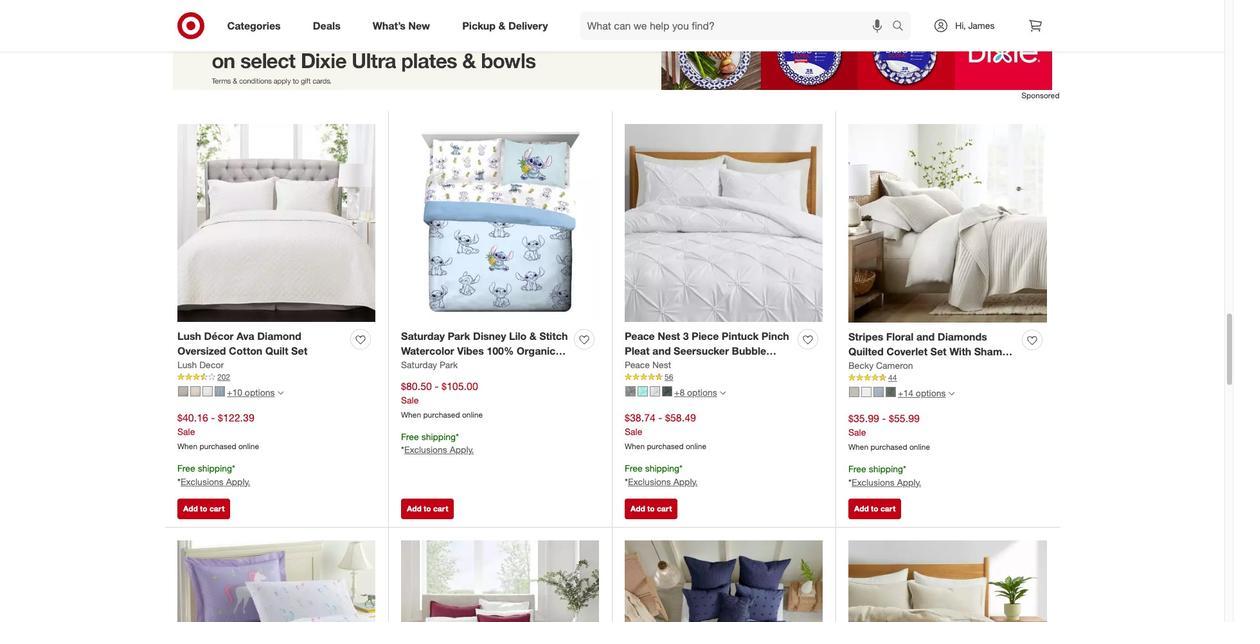Task type: describe. For each thing, give the bounding box(es) containing it.
with
[[950, 345, 972, 358]]

charcoal gray pintuck image
[[662, 386, 673, 397]]

all colors + 14 more colors element
[[949, 390, 955, 398]]

search
[[887, 20, 918, 33]]

peace for peace nest 3 piece pintuck pinch pleat and seersucker bubble ruffled chic comforter set
[[625, 330, 655, 343]]

all colors + 14 more colors image
[[949, 391, 955, 397]]

44 link
[[849, 372, 1048, 384]]

+8 options
[[675, 387, 718, 398]]

add to cart button for $38.74
[[625, 499, 678, 520]]

$105.00
[[442, 380, 478, 393]]

saturday park
[[401, 360, 458, 370]]

dark gray pintuck image
[[626, 386, 636, 397]]

purchased for $105.00
[[424, 410, 460, 420]]

purchased for $55.99
[[871, 442, 908, 452]]

diamond
[[257, 330, 301, 343]]

gray image
[[178, 386, 188, 397]]

exclusions apply. button for $105.00
[[405, 444, 474, 457]]

$35.99 - $55.99 sale when purchased online
[[849, 412, 931, 452]]

cart for $105.00
[[433, 504, 449, 514]]

$122.39
[[218, 412, 255, 425]]

add to cart button for $35.99
[[849, 499, 902, 520]]

all colors + 8 more colors image
[[720, 391, 726, 397]]

free shipping * * exclusions apply. for $58.49
[[625, 463, 698, 487]]

saturday for saturday park disney lilo & stitch watercolor vibes 100% organic cotton bed set
[[401, 330, 445, 343]]

lush décor ava diamond oversized cotton quilt set link
[[178, 329, 345, 359]]

exclusions apply. button for $58.49
[[628, 476, 698, 489]]

ava
[[237, 330, 255, 343]]

1 cameron from the left
[[877, 360, 914, 371]]

categories link
[[216, 12, 297, 40]]

cart for $55.99
[[881, 504, 896, 514]]

disney
[[473, 330, 507, 343]]

add for $38.74 - $58.49
[[631, 504, 646, 514]]

to for $40.16
[[200, 504, 208, 514]]

diamond stitch  / light gray image
[[862, 387, 872, 397]]

add for $80.50 - $105.00
[[407, 504, 422, 514]]

when for $40.16
[[178, 442, 198, 451]]

- for stripes floral and diamonds quilted coverlet set with shams - becky cameron
[[883, 412, 887, 425]]

add to cart button for $40.16
[[178, 499, 230, 520]]

what's
[[373, 19, 406, 32]]

quilt
[[266, 345, 289, 358]]

peace nest link
[[625, 359, 672, 372]]

lush for lush décor ava diamond oversized cotton quilt set
[[178, 330, 201, 343]]

stitch
[[540, 330, 568, 343]]

saturday park disney lilo & stitch watercolor vibes 100% organic cotton bed set
[[401, 330, 568, 372]]

lush décor ava diamond oversized cotton quilt set
[[178, 330, 308, 358]]

56 link
[[625, 372, 823, 383]]

stripe stitch  / natural image
[[850, 387, 860, 397]]

to for $80.50
[[424, 504, 431, 514]]

light blue pintuck image
[[638, 386, 648, 397]]

pickup & delivery link
[[452, 12, 564, 40]]

pleat
[[625, 345, 650, 358]]

comforter
[[688, 360, 738, 372]]

becky cameron link
[[849, 360, 914, 372]]

exclusions for $38.74
[[628, 476, 671, 487]]

to for $35.99
[[872, 504, 879, 514]]

deals link
[[302, 12, 357, 40]]

$80.50
[[401, 380, 432, 393]]

exclusions apply. button for $55.99
[[852, 476, 922, 489]]

shipping for $122.39
[[198, 463, 232, 474]]

becky inside stripes floral and diamonds quilted coverlet set with shams - becky cameron
[[849, 360, 879, 373]]

james
[[969, 20, 995, 31]]

lush for lush decor
[[178, 360, 197, 370]]

new
[[409, 19, 430, 32]]

purchased for $122.39
[[200, 442, 236, 451]]

+10
[[227, 387, 242, 398]]

$40.16 - $122.39 sale when purchased online
[[178, 412, 259, 451]]

free shipping * * exclusions apply. for $105.00
[[401, 431, 474, 456]]

free for $35.99 - $55.99
[[849, 464, 867, 475]]

search button
[[887, 12, 918, 42]]

$55.99
[[890, 412, 920, 425]]

delivery
[[509, 19, 548, 32]]

advertisement region
[[165, 17, 1060, 90]]

becky cameron
[[849, 360, 914, 371]]

44
[[889, 373, 897, 383]]

saturday for saturday park
[[401, 360, 437, 370]]

shams
[[975, 345, 1008, 358]]

pinch
[[762, 330, 790, 343]]

options for $122.39
[[245, 387, 275, 398]]

add to cart for $40.16
[[183, 504, 225, 514]]

exclusions for $80.50
[[405, 445, 448, 456]]

pickup & delivery
[[463, 19, 548, 32]]

floral
[[887, 331, 914, 344]]

when for $80.50
[[401, 410, 421, 420]]

3
[[684, 330, 689, 343]]

cameron inside stripes floral and diamonds quilted coverlet set with shams - becky cameron
[[882, 360, 927, 373]]

pickup
[[463, 19, 496, 32]]

online for $35.99 - $55.99
[[910, 442, 931, 452]]

all colors + 10 more colors element
[[278, 389, 283, 397]]

$38.74 - $58.49 sale when purchased online
[[625, 412, 707, 451]]

add to cart for $38.74
[[631, 504, 672, 514]]

sale for $80.50 - $105.00
[[401, 395, 419, 406]]

$58.49
[[666, 412, 697, 425]]

décor
[[204, 330, 234, 343]]

$80.50 - $105.00 sale when purchased online
[[401, 380, 483, 420]]

set inside lush décor ava diamond oversized cotton quilt set
[[291, 345, 308, 358]]

oversized
[[178, 345, 226, 358]]

+10 options button
[[172, 383, 289, 403]]

202
[[217, 372, 230, 382]]

exclusions for $35.99
[[852, 477, 895, 488]]

cotton inside 'saturday park disney lilo & stitch watercolor vibes 100% organic cotton bed set'
[[401, 360, 435, 372]]

pintuck
[[722, 330, 759, 343]]

apply. for $40.16 - $122.39
[[226, 476, 250, 487]]

ruffled
[[625, 360, 660, 372]]

to for $38.74
[[648, 504, 655, 514]]

and inside peace nest 3 piece pintuck pinch pleat and seersucker bubble ruffled chic comforter set
[[653, 345, 671, 358]]

+14 options
[[899, 388, 946, 399]]

seersucker
[[674, 345, 729, 358]]

What can we help you find? suggestions appear below search field
[[580, 12, 896, 40]]

white pintuck image
[[650, 386, 661, 397]]

+8 options button
[[620, 383, 732, 403]]

apply. for $38.74 - $58.49
[[674, 476, 698, 487]]

what's new
[[373, 19, 430, 32]]

+14
[[899, 388, 914, 399]]

$38.74
[[625, 412, 656, 425]]

apply. for $35.99 - $55.99
[[898, 477, 922, 488]]

saturday park disney lilo & stitch watercolor vibes 100% organic cotton bed set link
[[401, 329, 569, 372]]



Task type: vqa. For each thing, say whether or not it's contained in the screenshot.
"item" corresponding to isn't
no



Task type: locate. For each thing, give the bounding box(es) containing it.
sale for $40.16 - $122.39
[[178, 426, 195, 437]]

apply.
[[450, 445, 474, 456], [226, 476, 250, 487], [674, 476, 698, 487], [898, 477, 922, 488]]

2 to from the left
[[424, 504, 431, 514]]

sale inside $35.99 - $55.99 sale when purchased online
[[849, 427, 867, 438]]

floral stitch  / dusk blue image
[[874, 387, 884, 397]]

1 vertical spatial nest
[[653, 360, 672, 370]]

apply. down $35.99 - $55.99 sale when purchased online
[[898, 477, 922, 488]]

online down $122.39
[[239, 442, 259, 451]]

diamonds
[[938, 331, 988, 344]]

1 vertical spatial cotton
[[401, 360, 435, 372]]

shipping down $35.99 - $55.99 sale when purchased online
[[869, 464, 904, 475]]

0 vertical spatial nest
[[658, 330, 681, 343]]

1 vertical spatial park
[[440, 360, 458, 370]]

online for $38.74 - $58.49
[[686, 442, 707, 451]]

free shipping * * exclusions apply. down $38.74 - $58.49 sale when purchased online
[[625, 463, 698, 487]]

+8
[[675, 387, 685, 398]]

white image
[[203, 386, 213, 397]]

cameron up 44
[[877, 360, 914, 371]]

hi,
[[956, 20, 966, 31]]

1 vertical spatial and
[[653, 345, 671, 358]]

0 vertical spatial lush
[[178, 330, 201, 343]]

park inside 'saturday park disney lilo & stitch watercolor vibes 100% organic cotton bed set'
[[448, 330, 471, 343]]

lush decor link
[[178, 359, 224, 372]]

kay cotton jacquard comforter set - urban habitat image
[[625, 541, 823, 623], [625, 541, 823, 623]]

free
[[401, 431, 419, 442], [178, 463, 195, 474], [625, 463, 643, 474], [849, 464, 867, 475]]

shipping for $55.99
[[869, 464, 904, 475]]

0 vertical spatial &
[[499, 19, 506, 32]]

stripes
[[849, 331, 884, 344]]

sale for $38.74 - $58.49
[[625, 426, 643, 437]]

4 to from the left
[[872, 504, 879, 514]]

2 cart from the left
[[433, 504, 449, 514]]

peace inside peace nest link
[[625, 360, 650, 370]]

set inside 'saturday park disney lilo & stitch watercolor vibes 100% organic cotton bed set'
[[460, 360, 476, 372]]

2 lush from the top
[[178, 360, 197, 370]]

-
[[1011, 345, 1015, 358], [435, 380, 439, 393], [211, 412, 215, 425], [659, 412, 663, 425], [883, 412, 887, 425]]

exclusions down $35.99 - $55.99 sale when purchased online
[[852, 477, 895, 488]]

0 horizontal spatial cotton
[[229, 345, 263, 358]]

free for $38.74 - $58.49
[[625, 463, 643, 474]]

exclusions apply. button down $38.74 - $58.49 sale when purchased online
[[628, 476, 698, 489]]

sale inside $40.16 - $122.39 sale when purchased online
[[178, 426, 195, 437]]

purchased inside $40.16 - $122.39 sale when purchased online
[[200, 442, 236, 451]]

exclusions down $80.50 - $105.00 sale when purchased online
[[405, 445, 448, 456]]

sale down $38.74 at the right bottom of page
[[625, 426, 643, 437]]

online for $40.16 - $122.39
[[239, 442, 259, 451]]

options for $58.49
[[688, 387, 718, 398]]

becky
[[849, 360, 879, 373], [849, 360, 874, 371]]

2 peace from the top
[[625, 360, 650, 370]]

when for $38.74
[[625, 442, 645, 451]]

vibes
[[457, 345, 484, 358]]

purchased down $105.00
[[424, 410, 460, 420]]

and up chic
[[653, 345, 671, 358]]

free down $80.50 - $105.00 sale when purchased online
[[401, 431, 419, 442]]

set
[[291, 345, 308, 358], [931, 345, 947, 358], [460, 360, 476, 372], [741, 360, 758, 372]]

- inside stripes floral and diamonds quilted coverlet set with shams - becky cameron
[[1011, 345, 1015, 358]]

3 cart from the left
[[657, 504, 672, 514]]

sale down $80.50
[[401, 395, 419, 406]]

when inside $40.16 - $122.39 sale when purchased online
[[178, 442, 198, 451]]

stripes floral and diamonds quilted coverlet set with shams - becky cameron image
[[849, 124, 1048, 323], [849, 124, 1048, 323]]

set down bubble
[[741, 360, 758, 372]]

peace
[[625, 330, 655, 343], [625, 360, 650, 370]]

& right 'pickup'
[[499, 19, 506, 32]]

- right the $35.99
[[883, 412, 887, 425]]

exclusions apply. button down $40.16 - $122.39 sale when purchased online
[[181, 476, 250, 489]]

set down vibes
[[460, 360, 476, 372]]

- for lush décor ava diamond oversized cotton quilt set
[[211, 412, 215, 425]]

saturday inside 'saturday park disney lilo & stitch watercolor vibes 100% organic cotton bed set'
[[401, 330, 445, 343]]

saturday down the watercolor
[[401, 360, 437, 370]]

all colors + 8 more colors element
[[720, 389, 726, 397]]

online inside $80.50 - $105.00 sale when purchased online
[[462, 410, 483, 420]]

peace up pleat
[[625, 330, 655, 343]]

cameron down coverlet at the right bottom
[[882, 360, 927, 373]]

add to cart for $80.50
[[407, 504, 449, 514]]

peace nest
[[625, 360, 672, 370]]

what's new link
[[362, 12, 446, 40]]

shipping
[[422, 431, 456, 442], [198, 463, 232, 474], [646, 463, 680, 474], [869, 464, 904, 475]]

add
[[183, 504, 198, 514], [407, 504, 422, 514], [631, 504, 646, 514], [855, 504, 869, 514]]

3 add to cart from the left
[[631, 504, 672, 514]]

purchased down $122.39
[[200, 442, 236, 451]]

56
[[665, 372, 674, 382]]

shipping down $80.50 - $105.00 sale when purchased online
[[422, 431, 456, 442]]

add for $35.99 - $55.99
[[855, 504, 869, 514]]

and inside stripes floral and diamonds quilted coverlet set with shams - becky cameron
[[917, 331, 935, 344]]

4 add to cart from the left
[[855, 504, 896, 514]]

park
[[448, 330, 471, 343], [440, 360, 458, 370]]

lush up oversized
[[178, 330, 201, 343]]

apply. down $80.50 - $105.00 sale when purchased online
[[450, 445, 474, 456]]

shipping down $40.16 - $122.39 sale when purchased online
[[198, 463, 232, 474]]

tan image
[[190, 386, 201, 397]]

online inside $38.74 - $58.49 sale when purchased online
[[686, 442, 707, 451]]

shipping for $105.00
[[422, 431, 456, 442]]

1 add to cart button from the left
[[178, 499, 230, 520]]

exclusions apply. button down $35.99 - $55.99 sale when purchased online
[[852, 476, 922, 489]]

apply. for $80.50 - $105.00
[[450, 445, 474, 456]]

- right $40.16
[[211, 412, 215, 425]]

saturday up the watercolor
[[401, 330, 445, 343]]

- inside $80.50 - $105.00 sale when purchased online
[[435, 380, 439, 393]]

lush inside lush décor ava diamond oversized cotton quilt set
[[178, 330, 201, 343]]

- inside $38.74 - $58.49 sale when purchased online
[[659, 412, 663, 425]]

1 horizontal spatial cotton
[[401, 360, 435, 372]]

- for saturday park disney lilo & stitch watercolor vibes 100% organic cotton bed set
[[435, 380, 439, 393]]

when inside $38.74 - $58.49 sale when purchased online
[[625, 442, 645, 451]]

cart for $58.49
[[657, 504, 672, 514]]

- inside $35.99 - $55.99 sale when purchased online
[[883, 412, 887, 425]]

2 horizontal spatial options
[[916, 388, 946, 399]]

peace down pleat
[[625, 360, 650, 370]]

1 horizontal spatial and
[[917, 331, 935, 344]]

sale down the $35.99
[[849, 427, 867, 438]]

0 vertical spatial peace
[[625, 330, 655, 343]]

1 saturday from the top
[[401, 330, 445, 343]]

sponsored
[[1022, 91, 1060, 100]]

2 add to cart from the left
[[407, 504, 449, 514]]

cotton down 'ava'
[[229, 345, 263, 358]]

set right quilt
[[291, 345, 308, 358]]

exclusions down $38.74 - $58.49 sale when purchased online
[[628, 476, 671, 487]]

simply clean comforter set - serta image
[[401, 541, 599, 623], [401, 541, 599, 623]]

park up vibes
[[448, 330, 471, 343]]

decor
[[200, 360, 224, 370]]

free shipping * * exclusions apply. down $35.99 - $55.99 sale when purchased online
[[849, 464, 922, 488]]

& inside 'saturday park disney lilo & stitch watercolor vibes 100% organic cotton bed set'
[[530, 330, 537, 343]]

saturday park disney lilo & stitch watercolor vibes 100% organic cotton bed set image
[[401, 124, 599, 322], [401, 124, 599, 322]]

add for $40.16 - $122.39
[[183, 504, 198, 514]]

purchased
[[424, 410, 460, 420], [200, 442, 236, 451], [647, 442, 684, 451], [871, 442, 908, 452]]

online down $55.99
[[910, 442, 931, 452]]

cameron
[[877, 360, 914, 371], [882, 360, 927, 373]]

options left all colors + 8 more colors element
[[688, 387, 718, 398]]

0 horizontal spatial options
[[245, 387, 275, 398]]

set left with
[[931, 345, 947, 358]]

options left all colors + 14 more colors element
[[916, 388, 946, 399]]

sale down $40.16
[[178, 426, 195, 437]]

cotton down the watercolor
[[401, 360, 435, 372]]

when inside $80.50 - $105.00 sale when purchased online
[[401, 410, 421, 420]]

exclusions apply. button for $122.39
[[181, 476, 250, 489]]

2 saturday from the top
[[401, 360, 437, 370]]

free down $38.74 - $58.49 sale when purchased online
[[625, 463, 643, 474]]

peace nest luxurious 100% premium flax linen duvet cover and pillow sham set moisture-wicking and breathable image
[[849, 541, 1048, 623], [849, 541, 1048, 623]]

1 horizontal spatial options
[[688, 387, 718, 398]]

online for $80.50 - $105.00
[[462, 410, 483, 420]]

chic
[[663, 360, 685, 372]]

purchased inside $80.50 - $105.00 sale when purchased online
[[424, 410, 460, 420]]

3 to from the left
[[648, 504, 655, 514]]

free for $40.16 - $122.39
[[178, 463, 195, 474]]

saturday park link
[[401, 359, 458, 372]]

purchased for $58.49
[[647, 442, 684, 451]]

coverlet
[[887, 345, 928, 358]]

park for saturday park
[[440, 360, 458, 370]]

4 add to cart button from the left
[[849, 499, 902, 520]]

apply. down $38.74 - $58.49 sale when purchased online
[[674, 476, 698, 487]]

nest for peace nest
[[653, 360, 672, 370]]

watercolor
[[401, 345, 455, 358]]

purchased down $58.49
[[647, 442, 684, 451]]

exclusions apply. button down $80.50 - $105.00 sale when purchased online
[[405, 444, 474, 457]]

+14 options button
[[844, 383, 961, 404]]

3 add to cart button from the left
[[625, 499, 678, 520]]

and up coverlet at the right bottom
[[917, 331, 935, 344]]

when down $40.16
[[178, 442, 198, 451]]

1 cart from the left
[[210, 504, 225, 514]]

1 vertical spatial &
[[530, 330, 537, 343]]

0 vertical spatial park
[[448, 330, 471, 343]]

peace nest 3 piece pintuck pinch pleat and seersucker bubble ruffled chic comforter set
[[625, 330, 790, 372]]

1 peace from the top
[[625, 330, 655, 343]]

100%
[[487, 345, 514, 358]]

lush décor ava diamond oversized cotton quilt set image
[[178, 124, 376, 322], [178, 124, 376, 322]]

lush
[[178, 330, 201, 343], [178, 360, 197, 370]]

categories
[[227, 19, 281, 32]]

nest
[[658, 330, 681, 343], [653, 360, 672, 370]]

nest for peace nest 3 piece pintuck pinch pleat and seersucker bubble ruffled chic comforter set
[[658, 330, 681, 343]]

nest inside peace nest 3 piece pintuck pinch pleat and seersucker bubble ruffled chic comforter set
[[658, 330, 681, 343]]

set inside peace nest 3 piece pintuck pinch pleat and seersucker bubble ruffled chic comforter set
[[741, 360, 758, 372]]

$40.16
[[178, 412, 208, 425]]

park for saturday park disney lilo & stitch watercolor vibes 100% organic cotton bed set
[[448, 330, 471, 343]]

add to cart for $35.99
[[855, 504, 896, 514]]

cotton
[[229, 345, 263, 358], [401, 360, 435, 372]]

sale inside $38.74 - $58.49 sale when purchased online
[[625, 426, 643, 437]]

cotton inside lush décor ava diamond oversized cotton quilt set
[[229, 345, 263, 358]]

hi, james
[[956, 20, 995, 31]]

blue image
[[215, 386, 225, 397]]

when down $80.50
[[401, 410, 421, 420]]

bubble
[[732, 345, 767, 358]]

1 vertical spatial saturday
[[401, 360, 437, 370]]

0 horizontal spatial and
[[653, 345, 671, 358]]

to
[[200, 504, 208, 514], [424, 504, 431, 514], [648, 504, 655, 514], [872, 504, 879, 514]]

stripes floral and diamonds quilted coverlet set with shams - becky cameron
[[849, 331, 1015, 373]]

& up organic
[[530, 330, 537, 343]]

online down $58.49
[[686, 442, 707, 451]]

1 add from the left
[[183, 504, 198, 514]]

purchased down $55.99
[[871, 442, 908, 452]]

add to cart button
[[178, 499, 230, 520], [401, 499, 454, 520], [625, 499, 678, 520], [849, 499, 902, 520]]

purchased inside $38.74 - $58.49 sale when purchased online
[[647, 442, 684, 451]]

free shipping * * exclusions apply. down $40.16 - $122.39 sale when purchased online
[[178, 463, 250, 487]]

peace for peace nest
[[625, 360, 650, 370]]

exclusions for $40.16
[[181, 476, 224, 487]]

purchased inside $35.99 - $55.99 sale when purchased online
[[871, 442, 908, 452]]

0 vertical spatial cotton
[[229, 345, 263, 358]]

free shipping * * exclusions apply.
[[401, 431, 474, 456], [178, 463, 250, 487], [625, 463, 698, 487], [849, 464, 922, 488]]

when inside $35.99 - $55.99 sale when purchased online
[[849, 442, 869, 452]]

1 lush from the top
[[178, 330, 201, 343]]

peace nest 3 piece pintuck pinch pleat and seersucker bubble ruffled chic comforter set image
[[625, 124, 823, 322], [625, 124, 823, 322]]

3 add from the left
[[631, 504, 646, 514]]

floral stitch  / eucalyptus image
[[886, 387, 897, 397]]

cart
[[210, 504, 225, 514], [433, 504, 449, 514], [657, 504, 672, 514], [881, 504, 896, 514]]

202 link
[[178, 372, 376, 383]]

options for $55.99
[[916, 388, 946, 399]]

lilo
[[509, 330, 527, 343]]

stripes floral and diamonds quilted coverlet set with shams - becky cameron link
[[849, 330, 1018, 373]]

shipping for $58.49
[[646, 463, 680, 474]]

1 horizontal spatial &
[[530, 330, 537, 343]]

- for peace nest 3 piece pintuck pinch pleat and seersucker bubble ruffled chic comforter set
[[659, 412, 663, 425]]

free shipping * * exclusions apply. for $122.39
[[178, 463, 250, 487]]

organic
[[517, 345, 556, 358]]

*
[[456, 431, 459, 442], [401, 445, 405, 456], [232, 463, 235, 474], [680, 463, 683, 474], [904, 464, 907, 475], [178, 476, 181, 487], [625, 476, 628, 487], [849, 477, 852, 488]]

+10 options
[[227, 387, 275, 398]]

free down $40.16 - $122.39 sale when purchased online
[[178, 463, 195, 474]]

free shipping * * exclusions apply. for $55.99
[[849, 464, 922, 488]]

peace inside peace nest 3 piece pintuck pinch pleat and seersucker bubble ruffled chic comforter set
[[625, 330, 655, 343]]

set inside stripes floral and diamonds quilted coverlet set with shams - becky cameron
[[931, 345, 947, 358]]

- right shams
[[1011, 345, 1015, 358]]

0 horizontal spatial &
[[499, 19, 506, 32]]

when down the $35.99
[[849, 442, 869, 452]]

online inside $40.16 - $122.39 sale when purchased online
[[239, 442, 259, 451]]

when for $35.99
[[849, 442, 869, 452]]

exclusions down $40.16 - $122.39 sale when purchased online
[[181, 476, 224, 487]]

$35.99
[[849, 412, 880, 425]]

piece
[[692, 330, 719, 343]]

online inside $35.99 - $55.99 sale when purchased online
[[910, 442, 931, 452]]

- inside $40.16 - $122.39 sale when purchased online
[[211, 412, 215, 425]]

cart for $122.39
[[210, 504, 225, 514]]

park up $105.00
[[440, 360, 458, 370]]

apply. down $40.16 - $122.39 sale when purchased online
[[226, 476, 250, 487]]

online down $105.00
[[462, 410, 483, 420]]

deals
[[313, 19, 341, 32]]

shipping down $38.74 - $58.49 sale when purchased online
[[646, 463, 680, 474]]

options left all colors + 10 more colors element
[[245, 387, 275, 398]]

0 vertical spatial saturday
[[401, 330, 445, 343]]

nest up 56
[[653, 360, 672, 370]]

2 add to cart button from the left
[[401, 499, 454, 520]]

2 add from the left
[[407, 504, 422, 514]]

sale inside $80.50 - $105.00 sale when purchased online
[[401, 395, 419, 406]]

1 vertical spatial lush
[[178, 360, 197, 370]]

options
[[245, 387, 275, 398], [688, 387, 718, 398], [916, 388, 946, 399]]

saturday
[[401, 330, 445, 343], [401, 360, 437, 370]]

nest left 3
[[658, 330, 681, 343]]

- right $80.50
[[435, 380, 439, 393]]

0 vertical spatial and
[[917, 331, 935, 344]]

add to cart button for $80.50
[[401, 499, 454, 520]]

free down $35.99 - $55.99 sale when purchased online
[[849, 464, 867, 475]]

- right $38.74 at the right bottom of page
[[659, 412, 663, 425]]

when down $38.74 at the right bottom of page
[[625, 442, 645, 451]]

free shipping * * exclusions apply. down $80.50 - $105.00 sale when purchased online
[[401, 431, 474, 456]]

2 cameron from the left
[[882, 360, 927, 373]]

4 add from the left
[[855, 504, 869, 514]]

1 add to cart from the left
[[183, 504, 225, 514]]

1 to from the left
[[200, 504, 208, 514]]

lush down oversized
[[178, 360, 197, 370]]

quilted
[[849, 345, 884, 358]]

peace nest 3 piece pintuck pinch pleat and seersucker bubble ruffled chic comforter set link
[[625, 329, 793, 372]]

sale for $35.99 - $55.99
[[849, 427, 867, 438]]

sale
[[401, 395, 419, 406], [178, 426, 195, 437], [625, 426, 643, 437], [849, 427, 867, 438]]

1 vertical spatial peace
[[625, 360, 650, 370]]

bed
[[438, 360, 457, 372]]

online
[[462, 410, 483, 420], [239, 442, 259, 451], [686, 442, 707, 451], [910, 442, 931, 452]]

all colors + 10 more colors image
[[278, 391, 283, 397]]

transportation 7 pc cotton bed in a bag - full image
[[178, 541, 376, 623], [178, 541, 376, 623]]

free for $80.50 - $105.00
[[401, 431, 419, 442]]

4 cart from the left
[[881, 504, 896, 514]]

lush decor
[[178, 360, 224, 370]]



